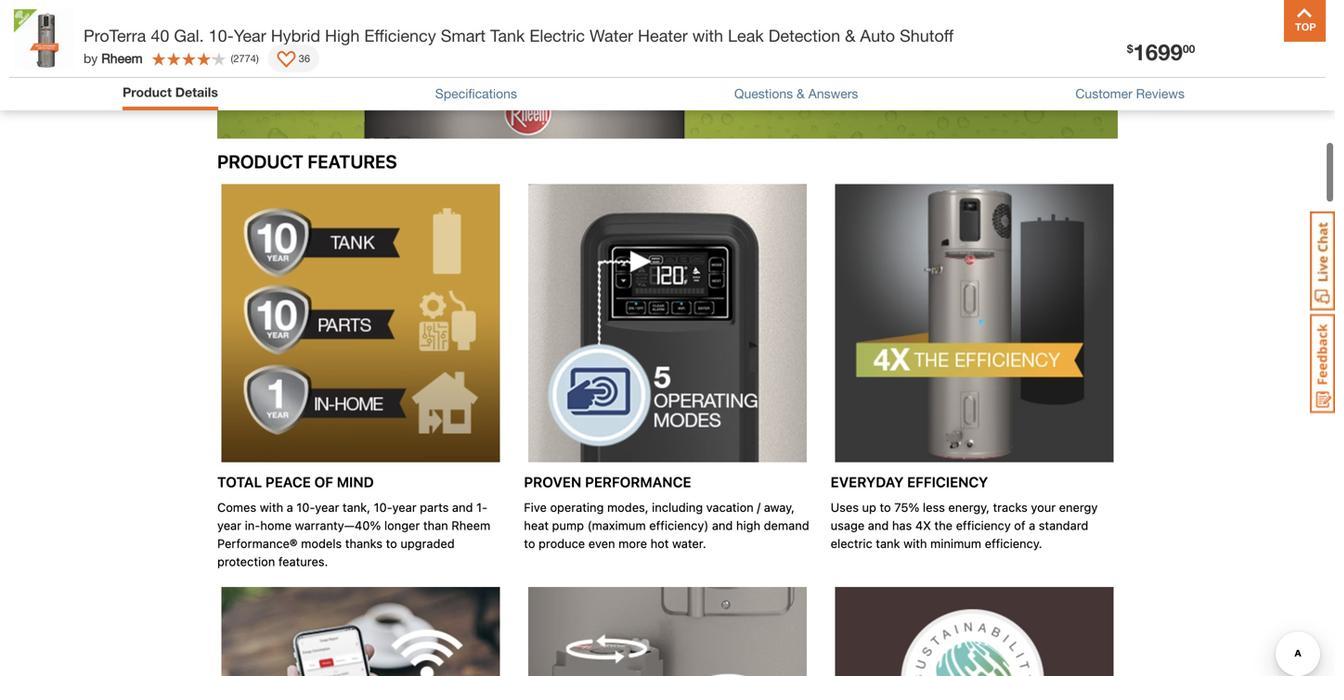 Task type: describe. For each thing, give the bounding box(es) containing it.
rheem
[[101, 51, 143, 66]]

0 horizontal spatial &
[[797, 86, 805, 101]]

product
[[123, 85, 172, 100]]

live chat image
[[1310, 212, 1335, 311]]

00
[[1183, 42, 1195, 55]]

10-
[[209, 26, 234, 46]]

hybrid
[[271, 26, 320, 46]]

top button
[[1284, 0, 1326, 42]]

40
[[151, 26, 169, 46]]

high
[[325, 26, 360, 46]]

product details
[[123, 85, 218, 100]]

)
[[256, 52, 259, 64]]

questions & answers
[[734, 86, 858, 101]]

customer
[[1076, 86, 1133, 101]]

proterra
[[84, 26, 146, 46]]

1 horizontal spatial &
[[845, 26, 856, 46]]

1699
[[1133, 39, 1183, 65]]

36
[[299, 52, 310, 64]]

auto
[[860, 26, 895, 46]]

reviews
[[1136, 86, 1185, 101]]

efficiency
[[364, 26, 436, 46]]

detection
[[769, 26, 840, 46]]

shutoff
[[900, 26, 954, 46]]

heater
[[638, 26, 688, 46]]

proterra 40 gal. 10-year hybrid high efficiency smart tank electric water heater with leak detection & auto shutoff
[[84, 26, 954, 46]]

details
[[175, 85, 218, 100]]

2774
[[233, 52, 256, 64]]



Task type: locate. For each thing, give the bounding box(es) containing it.
by
[[84, 51, 98, 66]]

specifications
[[435, 86, 517, 101]]

feedback link image
[[1310, 314, 1335, 414]]

& left 'auto'
[[845, 26, 856, 46]]

(
[[231, 52, 233, 64]]

with
[[692, 26, 723, 46]]

display image
[[277, 51, 296, 70]]

gal.
[[174, 26, 204, 46]]

customer reviews
[[1076, 86, 1185, 101]]

product image image
[[14, 9, 74, 70]]

answers
[[809, 86, 858, 101]]

specifications button
[[435, 84, 517, 103], [435, 84, 517, 103]]

questions
[[734, 86, 793, 101]]

year
[[234, 26, 266, 46]]

customer reviews button
[[1076, 84, 1185, 103], [1076, 84, 1185, 103]]

& left answers
[[797, 86, 805, 101]]

by rheem
[[84, 51, 143, 66]]

leak
[[728, 26, 764, 46]]

36 button
[[268, 45, 319, 72]]

smart
[[441, 26, 486, 46]]

( 2774 )
[[231, 52, 259, 64]]

questions & answers button
[[734, 84, 858, 103], [734, 84, 858, 103]]

$
[[1127, 42, 1133, 55]]

0 vertical spatial &
[[845, 26, 856, 46]]

water
[[590, 26, 633, 46]]

product details button
[[123, 83, 218, 106], [123, 83, 218, 102]]

tank
[[490, 26, 525, 46]]

&
[[845, 26, 856, 46], [797, 86, 805, 101]]

$ 1699 00
[[1127, 39, 1195, 65]]

electric
[[530, 26, 585, 46]]

1 vertical spatial &
[[797, 86, 805, 101]]



Task type: vqa. For each thing, say whether or not it's contained in the screenshot.
THE SHUTOFF
yes



